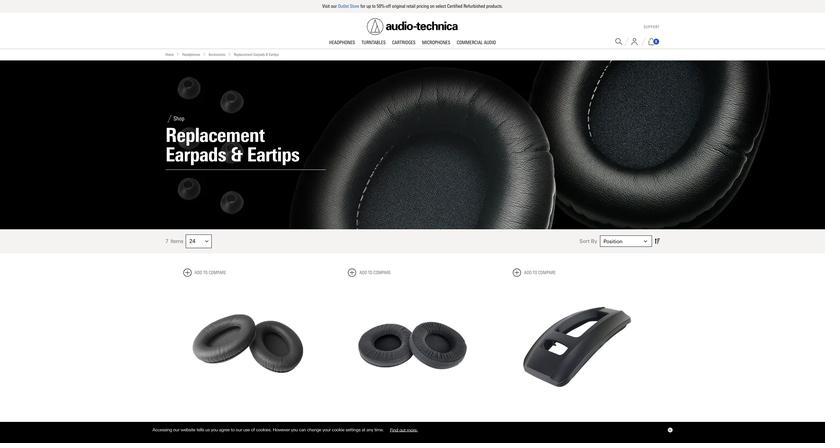 Task type: vqa. For each thing, say whether or not it's contained in the screenshot.
Visit Our
yes



Task type: describe. For each thing, give the bounding box(es) containing it.
cartridges link
[[389, 40, 419, 46]]

1 vertical spatial divider line image
[[165, 115, 174, 123]]

1 vertical spatial headphones
[[182, 52, 200, 57]]

any
[[366, 428, 373, 433]]

view for 139900770 image view product link
[[231, 421, 242, 427]]

at
[[362, 428, 365, 433]]

7
[[165, 238, 168, 245]]

compare for add to compare 'button' related to "atpt adxhp wing" image
[[538, 270, 556, 276]]

certified
[[447, 3, 462, 9]]

breadcrumbs image
[[203, 53, 206, 56]]

off
[[386, 3, 391, 9]]

support
[[644, 25, 660, 29]]

to for "atpt adxhp wing" image
[[533, 270, 537, 276]]

visit our outlet store for up to 50%-off original retail pricing on select certified refurbished products.
[[322, 3, 503, 9]]

find out more. link
[[385, 425, 423, 435]]

by
[[591, 238, 597, 245]]

outlet
[[338, 3, 349, 9]]

on
[[430, 3, 435, 9]]

atpt adxhp earpad image
[[348, 282, 477, 411]]

product for 139900770 image
[[244, 421, 265, 427]]

view for view product link for "atpt adxhp wing" image
[[561, 421, 572, 427]]

product for atpt adxhp earpad image
[[409, 421, 429, 427]]

us
[[205, 428, 210, 433]]

compare for atpt adxhp earpad image's add to compare 'button'
[[373, 270, 391, 276]]

for
[[360, 3, 365, 9]]

pricing
[[417, 3, 429, 9]]

view product for atpt adxhp earpad image's view product link
[[396, 421, 429, 427]]

1 breadcrumbs image from the left
[[176, 53, 180, 56]]

our for visit
[[331, 3, 337, 9]]

products.
[[486, 3, 503, 9]]

tells
[[197, 428, 204, 433]]

magnifying glass image
[[615, 38, 622, 45]]

1 carrat down image from the left
[[205, 240, 209, 243]]

replacement inside replacement earpads & eartips
[[165, 123, 265, 147]]

more.
[[407, 428, 418, 433]]

store
[[350, 3, 359, 9]]

& inside replacement earpads & eartips
[[231, 143, 242, 166]]

sort
[[579, 238, 590, 245]]

1 horizontal spatial divider line image
[[641, 38, 645, 46]]

turntables
[[362, 40, 386, 45]]

add to compare button for 139900770 image
[[183, 269, 226, 277]]

50%-
[[377, 3, 386, 9]]

add to compare for add to compare 'button' related to "atpt adxhp wing" image
[[524, 270, 556, 276]]

microphones link
[[419, 40, 454, 46]]

cookie
[[332, 428, 344, 433]]

cookies.
[[256, 428, 272, 433]]

product for "atpt adxhp wing" image
[[574, 421, 594, 427]]

shop
[[174, 115, 184, 122]]

replacement earpads & eartips image
[[0, 60, 825, 230]]

1 horizontal spatial &
[[266, 52, 268, 57]]

cross image
[[668, 429, 671, 432]]

view product link for atpt adxhp earpad image
[[382, 417, 443, 431]]

settings
[[346, 428, 361, 433]]

add for add to compare 'button' associated with 139900770 image
[[195, 270, 202, 276]]

commercial audio
[[457, 40, 496, 45]]



Task type: locate. For each thing, give the bounding box(es) containing it.
3 add to compare from the left
[[524, 270, 556, 276]]

carrat down image right items
[[205, 240, 209, 243]]

1 horizontal spatial add
[[359, 270, 367, 276]]

add to compare button
[[183, 269, 226, 277], [348, 269, 391, 277], [513, 269, 556, 277]]

3 view product link from the left
[[547, 417, 607, 431]]

our left website
[[173, 428, 179, 433]]

0 horizontal spatial &
[[231, 143, 242, 166]]

0
[[655, 39, 657, 44]]

0 vertical spatial headphones
[[329, 40, 355, 45]]

1 horizontal spatial earpads
[[253, 52, 265, 57]]

1 view from the left
[[231, 421, 242, 427]]

up
[[366, 3, 371, 9]]

0 horizontal spatial divider line image
[[165, 115, 174, 123]]

out
[[399, 428, 406, 433]]

2 breadcrumbs image from the left
[[228, 53, 231, 56]]

2 horizontal spatial view
[[561, 421, 572, 427]]

1 horizontal spatial compare
[[373, 270, 391, 276]]

1 horizontal spatial view product link
[[382, 417, 443, 431]]

1 horizontal spatial headphones
[[329, 40, 355, 45]]

add to compare button for "atpt adxhp wing" image
[[513, 269, 556, 277]]

you right us
[[211, 428, 218, 433]]

1 compare from the left
[[209, 270, 226, 276]]

find out more.
[[390, 428, 418, 433]]

headphones left breadcrumbs image
[[182, 52, 200, 57]]

2 horizontal spatial our
[[331, 3, 337, 9]]

2 view from the left
[[396, 421, 407, 427]]

1 horizontal spatial our
[[236, 428, 242, 433]]

1 horizontal spatial you
[[291, 428, 298, 433]]

add to compare for atpt adxhp earpad image's add to compare 'button'
[[359, 270, 391, 276]]

add to compare button for atpt adxhp earpad image
[[348, 269, 391, 277]]

earpads inside replacement earpads & eartips
[[165, 143, 226, 166]]

1 horizontal spatial headphones link
[[326, 40, 358, 46]]

2 horizontal spatial add to compare
[[524, 270, 556, 276]]

add for atpt adxhp earpad image's add to compare 'button'
[[359, 270, 367, 276]]

eartips
[[269, 52, 279, 57], [247, 143, 299, 166]]

accessing our website tells us you agree to our use of cookies. however you can change your cookie settings at any time.
[[152, 428, 385, 433]]

0 horizontal spatial add to compare button
[[183, 269, 226, 277]]

can
[[299, 428, 306, 433]]

commercial
[[457, 40, 483, 45]]

139900770 image
[[183, 282, 312, 411]]

add
[[195, 270, 202, 276], [359, 270, 367, 276], [524, 270, 532, 276]]

divider line image
[[641, 38, 645, 46], [165, 115, 174, 123]]

3 add to compare button from the left
[[513, 269, 556, 277]]

view
[[231, 421, 242, 427], [396, 421, 407, 427], [561, 421, 572, 427]]

retail
[[406, 3, 416, 9]]

1 vertical spatial replacement
[[165, 123, 265, 147]]

microphones
[[422, 40, 450, 45]]

2 add from the left
[[359, 270, 367, 276]]

1 you from the left
[[211, 428, 218, 433]]

1 vertical spatial replacement earpads & eartips
[[165, 123, 299, 166]]

2 product from the left
[[409, 421, 429, 427]]

view product link for 139900770 image
[[218, 417, 278, 431]]

1 add to compare button from the left
[[183, 269, 226, 277]]

2 horizontal spatial product
[[574, 421, 594, 427]]

eartips for 2nd breadcrumbs icon from the left
[[269, 52, 279, 57]]

product
[[244, 421, 265, 427], [409, 421, 429, 427], [574, 421, 594, 427]]

0 horizontal spatial headphones link
[[182, 52, 200, 58]]

1 horizontal spatial product
[[409, 421, 429, 427]]

&
[[266, 52, 268, 57], [231, 143, 242, 166]]

0 link
[[648, 38, 660, 45]]

1 horizontal spatial add to compare button
[[348, 269, 391, 277]]

headphones link
[[326, 40, 358, 46], [182, 52, 200, 58]]

you
[[211, 428, 218, 433], [291, 428, 298, 433]]

1 vertical spatial earpads
[[165, 143, 226, 166]]

to for 139900770 image
[[203, 270, 208, 276]]

change
[[307, 428, 321, 433]]

2 carrat down image from the left
[[644, 240, 647, 243]]

turntables link
[[358, 40, 389, 46]]

add to compare for add to compare 'button' associated with 139900770 image
[[195, 270, 226, 276]]

our for accessing
[[173, 428, 179, 433]]

0 vertical spatial eartips
[[269, 52, 279, 57]]

0 vertical spatial &
[[266, 52, 268, 57]]

home link
[[165, 52, 174, 58]]

2 you from the left
[[291, 428, 298, 433]]

your
[[322, 428, 331, 433]]

view product link for "atpt adxhp wing" image
[[547, 417, 607, 431]]

basket image
[[648, 38, 655, 45]]

1 add from the left
[[195, 270, 202, 276]]

earpads
[[253, 52, 265, 57], [165, 143, 226, 166]]

support link
[[644, 25, 660, 29]]

our right the visit
[[331, 3, 337, 9]]

0 horizontal spatial carrat down image
[[205, 240, 209, 243]]

store logo image
[[367, 18, 458, 35]]

2 horizontal spatial add to compare button
[[513, 269, 556, 277]]

1 horizontal spatial carrat down image
[[644, 240, 647, 243]]

1 add to compare from the left
[[195, 270, 226, 276]]

0 horizontal spatial view product
[[231, 421, 265, 427]]

3 compare from the left
[[538, 270, 556, 276]]

eartips inside replacement earpads & eartips
[[247, 143, 299, 166]]

accessories link
[[209, 52, 225, 58]]

1 horizontal spatial add to compare
[[359, 270, 391, 276]]

audio
[[484, 40, 496, 45]]

view product link
[[218, 417, 278, 431], [382, 417, 443, 431], [547, 417, 607, 431]]

commercial audio link
[[454, 40, 499, 46]]

agree
[[219, 428, 230, 433]]

0 horizontal spatial view product link
[[218, 417, 278, 431]]

1 vertical spatial headphones link
[[182, 52, 200, 58]]

breadcrumbs image
[[176, 53, 180, 56], [228, 53, 231, 56]]

replacement
[[234, 52, 253, 57], [165, 123, 265, 147]]

1 view product from the left
[[231, 421, 265, 427]]

however
[[273, 428, 290, 433]]

outlet store link
[[338, 3, 359, 9]]

0 vertical spatial divider line image
[[641, 38, 645, 46]]

eartips for bottommost divider line image
[[247, 143, 299, 166]]

headphones link left turntables
[[326, 40, 358, 46]]

0 vertical spatial replacement earpads & eartips
[[234, 52, 279, 57]]

breadcrumbs image right accessories
[[228, 53, 231, 56]]

2 add to compare button from the left
[[348, 269, 391, 277]]

0 horizontal spatial breadcrumbs image
[[176, 53, 180, 56]]

headphones link left breadcrumbs image
[[182, 52, 200, 58]]

to
[[372, 3, 376, 9], [203, 270, 208, 276], [368, 270, 372, 276], [533, 270, 537, 276], [231, 428, 235, 433]]

sort by
[[579, 238, 597, 245]]

time.
[[374, 428, 384, 433]]

3 add from the left
[[524, 270, 532, 276]]

0 vertical spatial earpads
[[253, 52, 265, 57]]

add for add to compare 'button' related to "atpt adxhp wing" image
[[524, 270, 532, 276]]

original
[[392, 3, 405, 9]]

2 view product from the left
[[396, 421, 429, 427]]

cartridges
[[392, 40, 416, 45]]

view product for 139900770 image view product link
[[231, 421, 265, 427]]

0 horizontal spatial you
[[211, 428, 218, 433]]

2 compare from the left
[[373, 270, 391, 276]]

3 view from the left
[[561, 421, 572, 427]]

accessing
[[152, 428, 172, 433]]

website
[[181, 428, 195, 433]]

2 horizontal spatial view product
[[561, 421, 594, 427]]

compare
[[209, 270, 226, 276], [373, 270, 391, 276], [538, 270, 556, 276]]

breadcrumbs image right home
[[176, 53, 180, 56]]

find
[[390, 428, 398, 433]]

3 product from the left
[[574, 421, 594, 427]]

0 horizontal spatial our
[[173, 428, 179, 433]]

2 horizontal spatial view product link
[[547, 417, 607, 431]]

7 items
[[165, 238, 183, 245]]

0 horizontal spatial view
[[231, 421, 242, 427]]

carrat down image
[[205, 240, 209, 243], [644, 240, 647, 243]]

view product
[[231, 421, 265, 427], [396, 421, 429, 427], [561, 421, 594, 427]]

atpt adxhp wing image
[[513, 282, 642, 411]]

1 horizontal spatial view product
[[396, 421, 429, 427]]

visit
[[322, 3, 330, 9]]

refurbished
[[464, 3, 485, 9]]

3 view product from the left
[[561, 421, 594, 427]]

divider line image
[[625, 38, 628, 46]]

select
[[436, 3, 446, 9]]

2 horizontal spatial add
[[524, 270, 532, 276]]

2 add to compare from the left
[[359, 270, 391, 276]]

0 horizontal spatial add
[[195, 270, 202, 276]]

0 horizontal spatial product
[[244, 421, 265, 427]]

1 vertical spatial &
[[231, 143, 242, 166]]

items
[[171, 238, 183, 245]]

set descending direction image
[[654, 237, 660, 246]]

0 horizontal spatial earpads
[[165, 143, 226, 166]]

of
[[251, 428, 255, 433]]

view product for view product link for "atpt adxhp wing" image
[[561, 421, 594, 427]]

0 horizontal spatial add to compare
[[195, 270, 226, 276]]

2 view product link from the left
[[382, 417, 443, 431]]

0 vertical spatial replacement
[[234, 52, 253, 57]]

headphones
[[329, 40, 355, 45], [182, 52, 200, 57]]

0 horizontal spatial headphones
[[182, 52, 200, 57]]

carrat down image left set descending direction image at the bottom of the page
[[644, 240, 647, 243]]

you left the can
[[291, 428, 298, 433]]

to for atpt adxhp earpad image
[[368, 270, 372, 276]]

2 horizontal spatial compare
[[538, 270, 556, 276]]

accessories
[[209, 52, 225, 57]]

our left the use
[[236, 428, 242, 433]]

view for atpt adxhp earpad image's view product link
[[396, 421, 407, 427]]

1 vertical spatial eartips
[[247, 143, 299, 166]]

headphones left turntables
[[329, 40, 355, 45]]

our
[[331, 3, 337, 9], [173, 428, 179, 433], [236, 428, 242, 433]]

1 horizontal spatial breadcrumbs image
[[228, 53, 231, 56]]

1 horizontal spatial view
[[396, 421, 407, 427]]

1 view product link from the left
[[218, 417, 278, 431]]

1 product from the left
[[244, 421, 265, 427]]

use
[[243, 428, 250, 433]]

0 horizontal spatial compare
[[209, 270, 226, 276]]

replacement earpads & eartips
[[234, 52, 279, 57], [165, 123, 299, 166]]

add to compare
[[195, 270, 226, 276], [359, 270, 391, 276], [524, 270, 556, 276]]

home
[[165, 52, 174, 57]]

compare for add to compare 'button' associated with 139900770 image
[[209, 270, 226, 276]]

0 vertical spatial headphones link
[[326, 40, 358, 46]]



